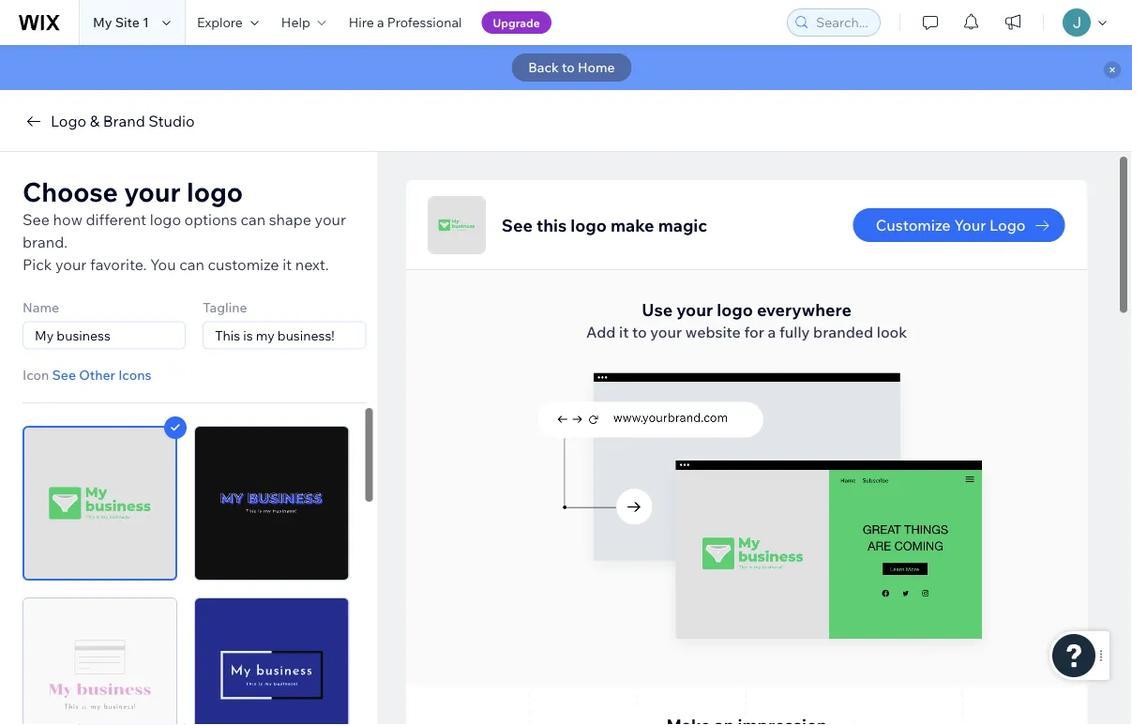 Task type: describe. For each thing, give the bounding box(es) containing it.
back to home alert
[[0, 45, 1132, 90]]

logo for use
[[717, 299, 753, 320]]

other
[[79, 367, 115, 383]]

customize
[[208, 255, 279, 274]]

logo inside customize your logo button
[[989, 216, 1026, 235]]

branded
[[813, 323, 873, 342]]

back to home button
[[512, 53, 632, 82]]

1 horizontal spatial can
[[241, 210, 266, 229]]

hire
[[349, 14, 374, 30]]

logo up you
[[150, 210, 181, 229]]

help
[[281, 14, 310, 30]]

choose your logo see how different logo options can shape your brand. pick your favorite. you can customize it next.
[[23, 175, 346, 274]]

look
[[877, 323, 907, 342]]

see inside choose your logo see how different logo options can shape your brand. pick your favorite. you can customize it next.
[[23, 210, 50, 229]]

upgrade button
[[482, 11, 551, 34]]

it inside use your logo everywhere add it to your website for a fully branded look
[[619, 323, 629, 342]]

shape
[[269, 210, 312, 229]]

choose
[[23, 175, 118, 208]]

use
[[642, 299, 672, 320]]

this
[[536, 214, 566, 236]]

different
[[86, 210, 147, 229]]

home
[[578, 59, 615, 76]]

favorite.
[[90, 255, 147, 274]]

name
[[23, 299, 59, 315]]

your down the 'use'
[[650, 323, 682, 342]]

to inside use your logo everywhere add it to your website for a fully branded look
[[632, 323, 647, 342]]

to inside back to home button
[[562, 59, 575, 76]]

site
[[115, 14, 140, 30]]

2 horizontal spatial see
[[501, 214, 532, 236]]

everywhere
[[757, 299, 851, 320]]

icons
[[118, 367, 152, 383]]

pick
[[23, 255, 52, 274]]

a inside hire a professional link
[[377, 14, 384, 30]]

&
[[90, 112, 100, 130]]

0 horizontal spatial can
[[179, 255, 204, 274]]

customize
[[876, 216, 951, 235]]

Search... field
[[811, 9, 874, 36]]

use your logo everywhere add it to your website for a fully branded look
[[586, 299, 907, 342]]

it inside choose your logo see how different logo options can shape your brand. pick your favorite. you can customize it next.
[[283, 255, 292, 274]]



Task type: vqa. For each thing, say whether or not it's contained in the screenshot.
1
yes



Task type: locate. For each thing, give the bounding box(es) containing it.
your
[[124, 175, 181, 208], [315, 210, 346, 229], [55, 255, 87, 274], [676, 299, 713, 320], [650, 323, 682, 342]]

logo up for
[[717, 299, 753, 320]]

1 vertical spatial logo
[[989, 216, 1026, 235]]

see other icons button
[[52, 367, 152, 384]]

your up different
[[124, 175, 181, 208]]

0 vertical spatial it
[[283, 255, 292, 274]]

customize your logo button
[[853, 208, 1065, 242]]

logo
[[187, 175, 243, 208], [150, 210, 181, 229], [570, 214, 606, 236], [717, 299, 753, 320]]

make
[[610, 214, 654, 236]]

a right for
[[768, 323, 776, 342]]

logo for choose
[[187, 175, 243, 208]]

None field
[[29, 322, 179, 349], [209, 322, 360, 349], [29, 322, 179, 349], [209, 322, 360, 349]]

add
[[586, 323, 615, 342]]

a right 'hire'
[[377, 14, 384, 30]]

1 horizontal spatial a
[[768, 323, 776, 342]]

upgrade
[[493, 15, 540, 30]]

see left this
[[501, 214, 532, 236]]

it right the add
[[619, 323, 629, 342]]

logo & brand studio button
[[23, 110, 195, 132]]

customize your logo
[[876, 216, 1026, 235]]

your right pick
[[55, 255, 87, 274]]

my site 1
[[93, 14, 149, 30]]

see
[[23, 210, 50, 229], [501, 214, 532, 236], [52, 367, 76, 383]]

logo for see
[[570, 214, 606, 236]]

0 vertical spatial to
[[562, 59, 575, 76]]

to down the 'use'
[[632, 323, 647, 342]]

1 vertical spatial it
[[619, 323, 629, 342]]

see right icon
[[52, 367, 76, 383]]

1 horizontal spatial logo
[[989, 216, 1026, 235]]

you
[[150, 255, 176, 274]]

1 vertical spatial a
[[768, 323, 776, 342]]

my
[[93, 14, 112, 30]]

icon
[[23, 367, 49, 383]]

hire a professional
[[349, 14, 462, 30]]

how
[[53, 210, 83, 229]]

can left the shape
[[241, 210, 266, 229]]

1 horizontal spatial to
[[632, 323, 647, 342]]

logo up options
[[187, 175, 243, 208]]

your
[[954, 216, 986, 235]]

0 vertical spatial a
[[377, 14, 384, 30]]

next.
[[295, 255, 329, 274]]

1 vertical spatial to
[[632, 323, 647, 342]]

0 horizontal spatial it
[[283, 255, 292, 274]]

tagline
[[203, 299, 247, 315]]

website
[[685, 323, 741, 342]]

a inside use your logo everywhere add it to your website for a fully branded look
[[768, 323, 776, 342]]

options
[[184, 210, 237, 229]]

help button
[[270, 0, 338, 45]]

your right the shape
[[315, 210, 346, 229]]

0 horizontal spatial to
[[562, 59, 575, 76]]

can
[[241, 210, 266, 229], [179, 255, 204, 274]]

hire a professional link
[[338, 0, 473, 45]]

it left next.
[[283, 255, 292, 274]]

studio
[[149, 112, 195, 130]]

0 vertical spatial can
[[241, 210, 266, 229]]

back to home
[[529, 59, 615, 76]]

brand
[[103, 112, 145, 130]]

0 vertical spatial logo
[[51, 112, 86, 130]]

logo inside use your logo everywhere add it to your website for a fully branded look
[[717, 299, 753, 320]]

it
[[283, 255, 292, 274], [619, 323, 629, 342]]

a
[[377, 14, 384, 30], [768, 323, 776, 342]]

your up website
[[676, 299, 713, 320]]

0 horizontal spatial a
[[377, 14, 384, 30]]

for
[[744, 323, 764, 342]]

logo left the &
[[51, 112, 86, 130]]

fully
[[779, 323, 810, 342]]

can right you
[[179, 255, 204, 274]]

1 horizontal spatial it
[[619, 323, 629, 342]]

to
[[562, 59, 575, 76], [632, 323, 647, 342]]

to right back
[[562, 59, 575, 76]]

1 horizontal spatial see
[[52, 367, 76, 383]]

back
[[529, 59, 559, 76]]

1 vertical spatial can
[[179, 255, 204, 274]]

magic
[[658, 214, 707, 236]]

0 horizontal spatial see
[[23, 210, 50, 229]]

0 horizontal spatial logo
[[51, 112, 86, 130]]

professional
[[387, 14, 462, 30]]

logo & brand studio
[[51, 112, 195, 130]]

logo right 'your'
[[989, 216, 1026, 235]]

see this logo make magic
[[501, 214, 707, 236]]

1
[[143, 14, 149, 30]]

logo inside "logo & brand studio" button
[[51, 112, 86, 130]]

logo right this
[[570, 214, 606, 236]]

see up the brand.
[[23, 210, 50, 229]]

icon see other icons
[[23, 367, 152, 383]]

brand.
[[23, 233, 68, 251]]

logo
[[51, 112, 86, 130], [989, 216, 1026, 235]]

explore
[[197, 14, 243, 30]]



